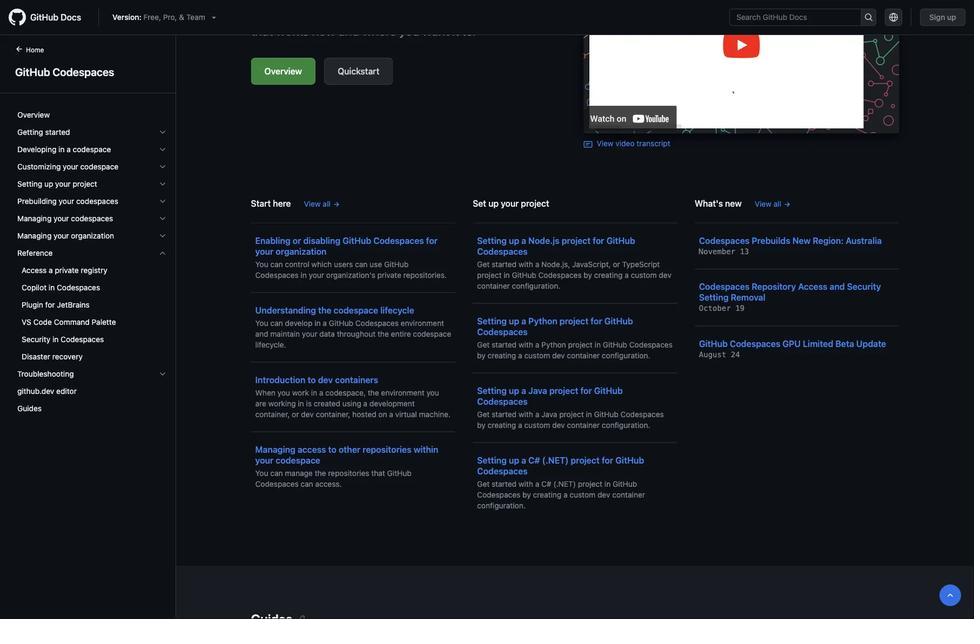 Task type: locate. For each thing, give the bounding box(es) containing it.
overview inside github codespaces element
[[17, 110, 50, 119]]

container, down 'created' on the left bottom
[[316, 410, 350, 419]]

getting started button
[[13, 124, 171, 141]]

codespace,
[[325, 388, 366, 397]]

sc 9kayk9 0 image
[[158, 128, 167, 137], [158, 232, 167, 240], [158, 370, 167, 379]]

view all link up 'prebuilds'
[[755, 198, 791, 210]]

codespace
[[73, 145, 111, 154], [80, 162, 118, 171], [334, 305, 378, 316], [413, 330, 451, 339], [276, 455, 320, 466]]

setting up a java project for github codespaces get started with a java project in github codespaces by creating a custom dev container configuration.
[[477, 386, 664, 430]]

setting for python
[[477, 316, 507, 326]]

1 container, from the left
[[255, 410, 290, 419]]

0 vertical spatial security
[[847, 282, 881, 292]]

3 get from the top
[[477, 410, 490, 419]]

what's new
[[695, 198, 742, 209]]

4 get from the top
[[477, 480, 490, 489]]

get inside the setting up a java project for github codespaces get started with a java project in github codespaces by creating a custom dev container configuration.
[[477, 410, 490, 419]]

with for python
[[519, 340, 533, 349]]

can inside understanding the codespace lifecycle you can develop in a github codespaces environment and maintain your data throughout the entire codespace lifecycle.
[[270, 319, 283, 328]]

1 vertical spatial to
[[328, 445, 337, 455]]

sc 9kayk9 0 image inside "prebuilding your codespaces" "dropdown button"
[[158, 197, 167, 206]]

configuration. inside 'setting up a python project for github codespaces get started with a python project in github codespaces by creating a custom dev container configuration.'
[[602, 351, 650, 360]]

sign
[[929, 13, 945, 22]]

access right 'repository'
[[798, 282, 828, 292]]

1 horizontal spatial to
[[328, 445, 337, 455]]

setting for java
[[477, 386, 507, 396]]

1 horizontal spatial view
[[597, 139, 614, 148]]

custom inside setting up a node.js project for github codespaces get started with a node.js, javascript, or typescript project in github codespaces by creating a custom dev container configuration.
[[631, 271, 657, 280]]

managing up "manage"
[[255, 445, 295, 455]]

1 horizontal spatial container,
[[316, 410, 350, 419]]

up inside setting up a node.js project for github codespaces get started with a node.js, javascript, or typescript project in github codespaces by creating a custom dev container configuration.
[[509, 236, 519, 246]]

view
[[597, 139, 614, 148], [304, 199, 321, 208], [755, 199, 772, 208]]

0 vertical spatial c#
[[528, 455, 540, 466]]

setting inside setting up a c# (.net) project for github codespaces get started with a c# (.net) project in github codespaces by creating a custom dev container configuration.
[[477, 455, 507, 466]]

you up lifecycle.
[[255, 319, 268, 328]]

up for setting up a node.js project for github codespaces get started with a node.js, javascript, or typescript project in github codespaces by creating a custom dev container configuration.
[[509, 236, 519, 246]]

github codespaces element
[[0, 44, 176, 619]]

creating inside the setting up a java project for github codespaces get started with a java project in github codespaces by creating a custom dev container configuration.
[[488, 421, 516, 430]]

up inside the setting up a java project for github codespaces get started with a java project in github codespaces by creating a custom dev container configuration.
[[509, 386, 519, 396]]

0 horizontal spatial container,
[[255, 410, 290, 419]]

in inside understanding the codespace lifecycle you can develop in a github codespaces environment and maintain your data throughout the entire codespace lifecycle.
[[315, 319, 321, 328]]

0 vertical spatial overview link
[[251, 58, 316, 85]]

disabling
[[303, 236, 340, 246]]

environment up 'development'
[[381, 388, 425, 397]]

view for codespaces prebuilds new region: australia
[[755, 199, 772, 208]]

github.dev editor link
[[13, 383, 171, 400]]

0 vertical spatial managing
[[17, 214, 52, 223]]

is
[[306, 399, 312, 408]]

or down working
[[292, 410, 299, 419]]

palette
[[92, 318, 116, 327]]

0 horizontal spatial view
[[304, 199, 321, 208]]

with inside setting up a c# (.net) project for github codespaces get started with a c# (.net) project in github codespaces by creating a custom dev container configuration.
[[519, 480, 533, 489]]

link image
[[584, 140, 592, 149]]

select language: current language is english image
[[889, 13, 898, 22]]

recovery
[[52, 353, 83, 361]]

that
[[371, 469, 385, 478]]

the down containers
[[368, 388, 379, 397]]

2 vertical spatial or
[[292, 410, 299, 419]]

started for setting up a java project for github codespaces
[[492, 410, 517, 419]]

environment inside the introduction to dev containers when you work in a codespace, the environment you are working in is created using a development container, or dev container, hosted on a virtual machine.
[[381, 388, 425, 397]]

organization up control
[[276, 246, 327, 257]]

0 vertical spatial python
[[528, 316, 557, 326]]

you up working
[[278, 388, 290, 397]]

environment up entire
[[401, 319, 444, 328]]

view right the new
[[755, 199, 772, 208]]

you inside managing access to other repositories within your codespace you can manage the repositories that github codespaces can access.
[[255, 469, 268, 478]]

up inside 'setting up a python project for github codespaces get started with a python project in github codespaces by creating a custom dev container configuration.'
[[509, 316, 519, 326]]

codespace down the getting started dropdown button
[[73, 145, 111, 154]]

managing your organization button
[[13, 227, 171, 245]]

gpu
[[783, 339, 801, 349]]

vs code command palette
[[22, 318, 116, 327]]

1 horizontal spatial view all link
[[755, 198, 791, 210]]

reference button
[[13, 245, 171, 262]]

organization inside dropdown button
[[71, 232, 114, 240]]

for inside setting up a node.js project for github codespaces get started with a node.js, javascript, or typescript project in github codespaces by creating a custom dev container configuration.
[[593, 236, 604, 246]]

by inside setting up a node.js project for github codespaces get started with a node.js, javascript, or typescript project in github codespaces by creating a custom dev container configuration.
[[584, 271, 592, 280]]

0 horizontal spatial view all link
[[304, 198, 340, 210]]

1 reference element from the top
[[9, 245, 176, 366]]

configuration.
[[512, 281, 560, 290], [602, 351, 650, 360], [602, 421, 650, 430], [477, 501, 526, 510]]

environment inside understanding the codespace lifecycle you can develop in a github codespaces environment and maintain your data throughout the entire codespace lifecycle.
[[401, 319, 444, 328]]

private down "use"
[[377, 271, 401, 280]]

view all link up disabling
[[304, 198, 340, 210]]

in inside 'setting up a python project for github codespaces get started with a python project in github codespaces by creating a custom dev container configuration.'
[[595, 340, 601, 349]]

repositories up access.
[[328, 469, 369, 478]]

can up maintain
[[270, 319, 283, 328]]

2 vertical spatial you
[[255, 469, 268, 478]]

repositories
[[363, 445, 411, 455], [328, 469, 369, 478]]

view all link
[[304, 198, 340, 210], [755, 198, 791, 210]]

sc 9kayk9 0 image for developing in a codespace
[[158, 145, 167, 154]]

codespace up throughout
[[334, 305, 378, 316]]

users
[[334, 260, 353, 269]]

0 horizontal spatial overview
[[17, 110, 50, 119]]

access inside access a private registry link
[[22, 266, 47, 275]]

1 with from the top
[[519, 260, 533, 269]]

can left "manage"
[[270, 469, 283, 478]]

started for setting up a python project for github codespaces
[[492, 340, 517, 349]]

1 view all from the left
[[304, 199, 331, 208]]

2 sc 9kayk9 0 image from the top
[[158, 232, 167, 240]]

in inside setting up a node.js project for github codespaces get started with a node.js, javascript, or typescript project in github codespaces by creating a custom dev container configuration.
[[504, 271, 510, 280]]

with for java
[[519, 410, 533, 419]]

1 horizontal spatial private
[[377, 271, 401, 280]]

container inside the setting up a java project for github codespaces get started with a java project in github codespaces by creating a custom dev container configuration.
[[567, 421, 600, 430]]

javascript,
[[572, 260, 611, 269]]

private up copilot in codespaces at left top
[[55, 266, 79, 275]]

codespace right entire
[[413, 330, 451, 339]]

2 get from the top
[[477, 340, 490, 349]]

setting inside setting up a node.js project for github codespaces get started with a node.js, javascript, or typescript project in github codespaces by creating a custom dev container configuration.
[[477, 236, 507, 246]]

container
[[477, 281, 510, 290], [567, 351, 600, 360], [567, 421, 600, 430], [612, 491, 645, 500]]

0 horizontal spatial view all
[[304, 199, 331, 208]]

all up disabling
[[323, 199, 331, 208]]

repositories up "that"
[[363, 445, 411, 455]]

3 with from the top
[[519, 410, 533, 419]]

0 vertical spatial overview
[[264, 66, 302, 76]]

codespace up "manage"
[[276, 455, 320, 466]]

setting inside 'setting up a python project for github codespaces get started with a python project in github codespaces by creating a custom dev container configuration.'
[[477, 316, 507, 326]]

0 vertical spatial organization
[[71, 232, 114, 240]]

sc 9kayk9 0 image inside reference dropdown button
[[158, 249, 167, 258]]

or inside setting up a node.js project for github codespaces get started with a node.js, javascript, or typescript project in github codespaces by creating a custom dev container configuration.
[[613, 260, 620, 269]]

up inside setting up a c# (.net) project for github codespaces get started with a c# (.net) project in github codespaces by creating a custom dev container configuration.
[[509, 455, 519, 466]]

within
[[414, 445, 438, 455]]

to inside managing access to other repositories within your codespace you can manage the repositories that github codespaces can access.
[[328, 445, 337, 455]]

2 container, from the left
[[316, 410, 350, 419]]

1 horizontal spatial security
[[847, 282, 881, 292]]

or up control
[[293, 236, 301, 246]]

with for node.js
[[519, 260, 533, 269]]

all
[[323, 199, 331, 208], [774, 199, 781, 208]]

0 vertical spatial and
[[830, 282, 845, 292]]

codespaces inside managing access to other repositories within your codespace you can manage the repositories that github codespaces can access.
[[255, 480, 299, 489]]

all for new
[[774, 199, 781, 208]]

the up access.
[[315, 469, 326, 478]]

1 vertical spatial access
[[798, 282, 828, 292]]

can left control
[[270, 260, 283, 269]]

0 horizontal spatial overview link
[[13, 106, 171, 124]]

2 view all link from the left
[[755, 198, 791, 210]]

2 reference element from the top
[[9, 262, 176, 366]]

2 horizontal spatial view
[[755, 199, 772, 208]]

organization down managing your codespaces dropdown button
[[71, 232, 114, 240]]

0 horizontal spatial security
[[22, 335, 50, 344]]

guides
[[17, 404, 42, 413]]

october
[[699, 304, 731, 313]]

0 vertical spatial you
[[255, 260, 268, 269]]

with inside 'setting up a python project for github codespaces get started with a python project in github codespaces by creating a custom dev container configuration.'
[[519, 340, 533, 349]]

view all right the new
[[755, 199, 781, 208]]

started
[[45, 128, 70, 137], [492, 260, 517, 269], [492, 340, 517, 349], [492, 410, 517, 419], [492, 480, 517, 489]]

and inside understanding the codespace lifecycle you can develop in a github codespaces environment and maintain your data throughout the entire codespace lifecycle.
[[255, 330, 268, 339]]

can down "manage"
[[301, 480, 313, 489]]

troubleshooting button
[[13, 366, 171, 383]]

you for enabling or disabling github codespaces for your organization
[[255, 260, 268, 269]]

1 vertical spatial managing
[[17, 232, 52, 240]]

1 vertical spatial and
[[255, 330, 268, 339]]

get inside setting up a node.js project for github codespaces get started with a node.js, javascript, or typescript project in github codespaces by creating a custom dev container configuration.
[[477, 260, 490, 269]]

get inside 'setting up a python project for github codespaces get started with a python project in github codespaces by creating a custom dev container configuration.'
[[477, 340, 490, 349]]

configuration. inside the setting up a java project for github codespaces get started with a java project in github codespaces by creating a custom dev container configuration.
[[602, 421, 650, 430]]

managing up reference
[[17, 232, 52, 240]]

0 horizontal spatial private
[[55, 266, 79, 275]]

3 sc 9kayk9 0 image from the top
[[158, 370, 167, 379]]

your inside "dropdown button"
[[59, 197, 74, 206]]

you up machine.
[[427, 388, 439, 397]]

codespaces down "prebuilding your codespaces" "dropdown button"
[[71, 214, 113, 223]]

beta
[[836, 339, 854, 349]]

1 horizontal spatial view all
[[755, 199, 781, 208]]

4 sc 9kayk9 0 image from the top
[[158, 197, 167, 206]]

to
[[308, 375, 316, 385], [328, 445, 337, 455]]

overview link
[[251, 58, 316, 85], [13, 106, 171, 124]]

in
[[58, 145, 65, 154], [301, 271, 307, 280], [504, 271, 510, 280], [49, 283, 55, 292], [315, 319, 321, 328], [52, 335, 59, 344], [595, 340, 601, 349], [311, 388, 317, 397], [298, 399, 304, 408], [586, 410, 592, 419], [605, 480, 611, 489]]

for for setting up a java project for github codespaces
[[580, 386, 592, 396]]

Search GitHub Docs search field
[[730, 9, 861, 25]]

sc 9kayk9 0 image inside setting up your project dropdown button
[[158, 180, 167, 189]]

dev inside the setting up a java project for github codespaces get started with a java project in github codespaces by creating a custom dev container configuration.
[[552, 421, 565, 430]]

you down enabling
[[255, 260, 268, 269]]

github.dev editor
[[17, 387, 77, 396]]

started inside dropdown button
[[45, 128, 70, 137]]

for inside enabling or disabling github codespaces for your organization you can control which users can use github codespaces in your organization's private repositories.
[[426, 236, 438, 246]]

reference
[[17, 249, 53, 258]]

0 horizontal spatial organization
[[71, 232, 114, 240]]

setting inside "codespaces repository access and security setting removal october 19"
[[699, 293, 729, 303]]

to inside the introduction to dev containers when you work in a codespace, the environment you are working in is created using a development container, or dev container, hosted on a virtual machine.
[[308, 375, 316, 385]]

started inside 'setting up a python project for github codespaces get started with a python project in github codespaces by creating a custom dev container configuration.'
[[492, 340, 517, 349]]

codespaces
[[76, 197, 118, 206], [71, 214, 113, 223]]

2 all from the left
[[774, 199, 781, 208]]

view all right here
[[304, 199, 331, 208]]

1 sc 9kayk9 0 image from the top
[[158, 145, 167, 154]]

github
[[30, 12, 58, 22], [15, 65, 50, 78], [343, 236, 371, 246], [607, 236, 635, 246], [384, 260, 409, 269], [512, 271, 536, 280], [604, 316, 633, 326], [329, 319, 353, 328], [699, 339, 728, 349], [603, 340, 627, 349], [594, 386, 623, 396], [594, 410, 619, 419], [616, 455, 644, 466], [387, 469, 412, 478], [613, 480, 637, 489]]

you inside understanding the codespace lifecycle you can develop in a github codespaces environment and maintain your data throughout the entire codespace lifecycle.
[[255, 319, 268, 328]]

developing in a codespace
[[17, 145, 111, 154]]

1 sc 9kayk9 0 image from the top
[[158, 128, 167, 137]]

setting for node.js
[[477, 236, 507, 246]]

0 horizontal spatial and
[[255, 330, 268, 339]]

repositories.
[[403, 271, 447, 280]]

environment
[[401, 319, 444, 328], [381, 388, 425, 397]]

1 vertical spatial environment
[[381, 388, 425, 397]]

you inside enabling or disabling github codespaces for your organization you can control which users can use github codespaces in your organization's private repositories.
[[255, 260, 268, 269]]

for inside setting up a c# (.net) project for github codespaces get started with a c# (.net) project in github codespaces by creating a custom dev container configuration.
[[602, 455, 613, 466]]

or left typescript on the right top of the page
[[613, 260, 620, 269]]

up
[[947, 13, 956, 22], [44, 180, 53, 189], [488, 198, 499, 209], [509, 236, 519, 246], [509, 316, 519, 326], [509, 386, 519, 396], [509, 455, 519, 466]]

1 all from the left
[[323, 199, 331, 208]]

managing
[[17, 214, 52, 223], [17, 232, 52, 240], [255, 445, 295, 455]]

vs code command palette link
[[13, 314, 171, 331]]

codespaces prebuilds new region: australia november 13
[[699, 236, 882, 256]]

2 with from the top
[[519, 340, 533, 349]]

managing for organization
[[17, 232, 52, 240]]

australia
[[846, 236, 882, 246]]

0 vertical spatial to
[[308, 375, 316, 385]]

to up work
[[308, 375, 316, 385]]

view all link for start here
[[304, 198, 340, 210]]

0 vertical spatial access
[[22, 266, 47, 275]]

to left other
[[328, 445, 337, 455]]

1 vertical spatial sc 9kayk9 0 image
[[158, 232, 167, 240]]

1 you from the top
[[255, 260, 268, 269]]

sc 9kayk9 0 image inside the getting started dropdown button
[[158, 128, 167, 137]]

container inside setting up a c# (.net) project for github codespaces get started with a c# (.net) project in github codespaces by creating a custom dev container configuration.
[[612, 491, 645, 500]]

1 vertical spatial overview link
[[13, 106, 171, 124]]

1 get from the top
[[477, 260, 490, 269]]

0 horizontal spatial all
[[323, 199, 331, 208]]

for inside the setting up a java project for github codespaces get started with a java project in github codespaces by creating a custom dev container configuration.
[[580, 386, 592, 396]]

1 vertical spatial organization
[[276, 246, 327, 257]]

new
[[725, 198, 742, 209]]

up for setting up a python project for github codespaces get started with a python project in github codespaces by creating a custom dev container configuration.
[[509, 316, 519, 326]]

container, down working
[[255, 410, 290, 419]]

codespaces inside "dropdown button"
[[76, 197, 118, 206]]

3 you from the top
[[255, 469, 268, 478]]

with inside the setting up a java project for github codespaces get started with a java project in github codespaces by creating a custom dev container configuration.
[[519, 410, 533, 419]]

1 view all link from the left
[[304, 198, 340, 210]]

october 19 element
[[699, 304, 745, 313]]

4 with from the top
[[519, 480, 533, 489]]

security inside reference element
[[22, 335, 50, 344]]

codespace down developing in a codespace dropdown button
[[80, 162, 118, 171]]

0 vertical spatial or
[[293, 236, 301, 246]]

sc 9kayk9 0 image for setting up your project
[[158, 180, 167, 189]]

1 horizontal spatial organization
[[276, 246, 327, 257]]

sc 9kayk9 0 image for reference
[[158, 249, 167, 258]]

access inside "codespaces repository access and security setting removal october 19"
[[798, 282, 828, 292]]

1 horizontal spatial and
[[830, 282, 845, 292]]

the inside the introduction to dev containers when you work in a codespace, the environment you are working in is created using a development container, or dev container, hosted on a virtual machine.
[[368, 388, 379, 397]]

sc 9kayk9 0 image inside customizing your codespace dropdown button
[[158, 163, 167, 171]]

3 sc 9kayk9 0 image from the top
[[158, 180, 167, 189]]

python
[[528, 316, 557, 326], [541, 340, 566, 349]]

start
[[251, 198, 271, 209]]

0 horizontal spatial you
[[278, 388, 290, 397]]

security up disaster on the bottom of page
[[22, 335, 50, 344]]

codespaces down setting up your project dropdown button
[[76, 197, 118, 206]]

which
[[311, 260, 332, 269]]

you left "manage"
[[255, 469, 268, 478]]

1 horizontal spatial you
[[427, 388, 439, 397]]

reference element
[[9, 245, 176, 366], [9, 262, 176, 366]]

0 vertical spatial codespaces
[[76, 197, 118, 206]]

19
[[735, 304, 745, 313]]

by
[[584, 271, 592, 280], [477, 351, 486, 360], [477, 421, 486, 430], [523, 491, 531, 500]]

13
[[740, 247, 749, 256]]

set up your project
[[473, 198, 549, 209]]

2 vertical spatial managing
[[255, 445, 295, 455]]

maintain
[[270, 330, 300, 339]]

sign up link
[[920, 9, 966, 26]]

1 vertical spatial you
[[255, 319, 268, 328]]

in inside the setting up a java project for github codespaces get started with a java project in github codespaces by creating a custom dev container configuration.
[[586, 410, 592, 419]]

sc 9kayk9 0 image inside managing your organization dropdown button
[[158, 232, 167, 240]]

5 sc 9kayk9 0 image from the top
[[158, 215, 167, 223]]

and down region:
[[830, 282, 845, 292]]

2 sc 9kayk9 0 image from the top
[[158, 163, 167, 171]]

access up copilot
[[22, 266, 47, 275]]

1 vertical spatial c#
[[541, 480, 551, 489]]

codespaces inside dropdown button
[[71, 214, 113, 223]]

prebuilding
[[17, 197, 57, 206]]

custom inside setting up a c# (.net) project for github codespaces get started with a c# (.net) project in github codespaces by creating a custom dev container configuration.
[[570, 491, 596, 500]]

security down the australia
[[847, 282, 881, 292]]

None search field
[[730, 9, 876, 26]]

1 vertical spatial or
[[613, 260, 620, 269]]

organization's
[[326, 271, 375, 280]]

for for setting up a node.js project for github codespaces
[[593, 236, 604, 246]]

sc 9kayk9 0 image inside managing your codespaces dropdown button
[[158, 215, 167, 223]]

dev inside setting up a node.js project for github codespaces get started with a node.js, javascript, or typescript project in github codespaces by creating a custom dev container configuration.
[[659, 271, 672, 280]]

&
[[179, 13, 184, 22]]

1 horizontal spatial overview
[[264, 66, 302, 76]]

august
[[699, 350, 726, 359]]

1 horizontal spatial access
[[798, 282, 828, 292]]

throughout
[[337, 330, 376, 339]]

setting inside dropdown button
[[17, 180, 42, 189]]

disaster
[[22, 353, 50, 361]]

1 vertical spatial python
[[541, 340, 566, 349]]

2 you from the top
[[255, 319, 268, 328]]

for
[[426, 236, 438, 246], [593, 236, 604, 246], [45, 301, 55, 310], [591, 316, 602, 326], [580, 386, 592, 396], [602, 455, 613, 466]]

enabling or disabling github codespaces for your organization you can control which users can use github codespaces in your organization's private repositories.
[[255, 236, 447, 280]]

tooltip
[[940, 585, 961, 607]]

0 vertical spatial (.net)
[[542, 455, 569, 466]]

overview
[[264, 66, 302, 76], [17, 110, 50, 119]]

2 vertical spatial sc 9kayk9 0 image
[[158, 370, 167, 379]]

with
[[519, 260, 533, 269], [519, 340, 533, 349], [519, 410, 533, 419], [519, 480, 533, 489]]

6 sc 9kayk9 0 image from the top
[[158, 249, 167, 258]]

managing down prebuilding
[[17, 214, 52, 223]]

sc 9kayk9 0 image for managing your codespaces
[[158, 215, 167, 223]]

0 horizontal spatial access
[[22, 266, 47, 275]]

view right here
[[304, 199, 321, 208]]

2 view all from the left
[[755, 199, 781, 208]]

for inside 'setting up a python project for github codespaces get started with a python project in github codespaces by creating a custom dev container configuration.'
[[591, 316, 602, 326]]

search image
[[864, 13, 873, 22]]

0 vertical spatial environment
[[401, 319, 444, 328]]

can
[[270, 260, 283, 269], [355, 260, 368, 269], [270, 319, 283, 328], [270, 469, 283, 478], [301, 480, 313, 489]]

sc 9kayk9 0 image
[[158, 145, 167, 154], [158, 163, 167, 171], [158, 180, 167, 189], [158, 197, 167, 206], [158, 215, 167, 223], [158, 249, 167, 258]]

1 vertical spatial codespaces
[[71, 214, 113, 223]]

and up lifecycle.
[[255, 330, 268, 339]]

c#
[[528, 455, 540, 466], [541, 480, 551, 489]]

working
[[268, 399, 296, 408]]

up inside dropdown button
[[44, 180, 53, 189]]

getting
[[17, 128, 43, 137]]

1 vertical spatial overview
[[17, 110, 50, 119]]

with inside setting up a node.js project for github codespaces get started with a node.js, javascript, or typescript project in github codespaces by creating a custom dev container configuration.
[[519, 260, 533, 269]]

github.dev
[[17, 387, 54, 396]]

here
[[273, 198, 291, 209]]

and
[[830, 282, 845, 292], [255, 330, 268, 339]]

up for setting up a java project for github codespaces get started with a java project in github codespaces by creating a custom dev container configuration.
[[509, 386, 519, 396]]

2 you from the left
[[427, 388, 439, 397]]

access
[[298, 445, 326, 455]]

up for setting up a c# (.net) project for github codespaces get started with a c# (.net) project in github codespaces by creating a custom dev container configuration.
[[509, 455, 519, 466]]

the
[[318, 305, 331, 316], [378, 330, 389, 339], [368, 388, 379, 397], [315, 469, 326, 478]]

0 vertical spatial sc 9kayk9 0 image
[[158, 128, 167, 137]]

1 vertical spatial security
[[22, 335, 50, 344]]

all up 'prebuilds'
[[774, 199, 781, 208]]

github codespaces link
[[13, 64, 163, 80]]

start here
[[251, 198, 291, 209]]

setting inside the setting up a java project for github codespaces get started with a java project in github codespaces by creating a custom dev container configuration.
[[477, 386, 507, 396]]

a inside understanding the codespace lifecycle you can develop in a github codespaces environment and maintain your data throughout the entire codespace lifecycle.
[[323, 319, 327, 328]]

codespaces inside github codespaces gpu limited beta update august 24
[[730, 339, 780, 349]]

or inside the introduction to dev containers when you work in a codespace, the environment you are working in is created using a development container, or dev container, hosted on a virtual machine.
[[292, 410, 299, 419]]

view right link image
[[597, 139, 614, 148]]

0 horizontal spatial to
[[308, 375, 316, 385]]

1 horizontal spatial all
[[774, 199, 781, 208]]



Task type: vqa. For each thing, say whether or not it's contained in the screenshot.


Task type: describe. For each thing, give the bounding box(es) containing it.
lifecycle.
[[255, 340, 286, 349]]

by inside setting up a c# (.net) project for github codespaces get started with a c# (.net) project in github codespaces by creating a custom dev container configuration.
[[523, 491, 531, 500]]

codespaces for prebuilding your codespaces
[[76, 197, 118, 206]]

custom inside the setting up a java project for github codespaces get started with a java project in github codespaces by creating a custom dev container configuration.
[[524, 421, 550, 430]]

work
[[292, 388, 309, 397]]

get for setting up a java project for github codespaces
[[477, 410, 490, 419]]

registry
[[81, 266, 107, 275]]

codespaces inside understanding the codespace lifecycle you can develop in a github codespaces environment and maintain your data throughout the entire codespace lifecycle.
[[355, 319, 399, 328]]

version:
[[112, 13, 142, 22]]

organization inside enabling or disabling github codespaces for your organization you can control which users can use github codespaces in your organization's private repositories.
[[276, 246, 327, 257]]

setting for project
[[17, 180, 42, 189]]

for for enabling or disabling github codespaces for your organization
[[426, 236, 438, 246]]

reference element containing access a private registry
[[9, 262, 176, 366]]

1 you from the left
[[278, 388, 290, 397]]

started for setting up a node.js project for github codespaces
[[492, 260, 517, 269]]

sc 9kayk9 0 image for started
[[158, 128, 167, 137]]

a inside reference element
[[49, 266, 53, 275]]

for inside reference element
[[45, 301, 55, 310]]

triangle down image
[[210, 13, 218, 22]]

project inside setting up your project dropdown button
[[73, 180, 97, 189]]

1 vertical spatial (.net)
[[553, 480, 576, 489]]

the up data
[[318, 305, 331, 316]]

github inside managing access to other repositories within your codespace you can manage the repositories that github codespaces can access.
[[387, 469, 412, 478]]

up for setting up your project
[[44, 180, 53, 189]]

environment for containers
[[381, 388, 425, 397]]

security in codespaces link
[[13, 331, 171, 348]]

in inside enabling or disabling github codespaces for your organization you can control which users can use github codespaces in your organization's private repositories.
[[301, 271, 307, 280]]

environment for lifecycle
[[401, 319, 444, 328]]

prebuilds
[[752, 236, 790, 246]]

develop
[[285, 319, 313, 328]]

codespaces inside codespaces prebuilds new region: australia november 13
[[699, 236, 750, 246]]

sc 9kayk9 0 image inside troubleshooting dropdown button
[[158, 370, 167, 379]]

customizing
[[17, 162, 61, 171]]

setting up a c# (.net) project for github codespaces get started with a c# (.net) project in github codespaces by creating a custom dev container configuration.
[[477, 455, 645, 510]]

developing in a codespace button
[[13, 141, 171, 158]]

security in codespaces
[[22, 335, 104, 344]]

codespaces for managing your codespaces
[[71, 214, 113, 223]]

managing your codespaces
[[17, 214, 113, 223]]

creating inside setting up a c# (.net) project for github codespaces get started with a c# (.net) project in github codespaces by creating a custom dev container configuration.
[[533, 491, 562, 500]]

development
[[369, 399, 415, 408]]

jetbrains
[[57, 301, 90, 310]]

setting up a node.js project for github codespaces get started with a node.js, javascript, or typescript project in github codespaces by creating a custom dev container configuration.
[[477, 236, 672, 290]]

disaster recovery link
[[13, 348, 171, 366]]

sc 9kayk9 0 image for your
[[158, 232, 167, 240]]

scroll to top image
[[946, 592, 955, 600]]

version: free, pro, & team
[[112, 13, 205, 22]]

dev inside setting up a c# (.net) project for github codespaces get started with a c# (.net) project in github codespaces by creating a custom dev container configuration.
[[598, 491, 610, 500]]

0 vertical spatial repositories
[[363, 445, 411, 455]]

other
[[339, 445, 361, 455]]

github inside github codespaces gpu limited beta update august 24
[[699, 339, 728, 349]]

sign up
[[929, 13, 956, 22]]

entire
[[391, 330, 411, 339]]

quickstart link
[[324, 58, 393, 85]]

the inside managing access to other repositories within your codespace you can manage the repositories that github codespaces can access.
[[315, 469, 326, 478]]

your inside managing access to other repositories within your codespace you can manage the repositories that github codespaces can access.
[[255, 455, 274, 466]]

code
[[33, 318, 52, 327]]

dev inside 'setting up a python project for github codespaces get started with a python project in github codespaces by creating a custom dev container configuration.'
[[552, 351, 565, 360]]

codespace inside managing access to other repositories within your codespace you can manage the repositories that github codespaces can access.
[[276, 455, 320, 466]]

setting up your project button
[[13, 176, 171, 193]]

get for setting up a node.js project for github codespaces
[[477, 260, 490, 269]]

container inside 'setting up a python project for github codespaces get started with a python project in github codespaces by creating a custom dev container configuration.'
[[567, 351, 600, 360]]

reference element containing reference
[[9, 245, 176, 366]]

team
[[186, 13, 205, 22]]

prebuilding your codespaces
[[17, 197, 118, 206]]

transcript
[[637, 139, 670, 148]]

1 vertical spatial java
[[541, 410, 557, 419]]

prebuilding your codespaces button
[[13, 193, 171, 210]]

virtual
[[395, 410, 417, 419]]

managing access to other repositories within your codespace you can manage the repositories that github codespaces can access.
[[255, 445, 438, 489]]

managing for codespaces
[[17, 214, 52, 223]]

the left entire
[[378, 330, 389, 339]]

august 24 element
[[699, 350, 740, 359]]

manage
[[285, 469, 313, 478]]

quickstart
[[338, 66, 379, 76]]

limited
[[803, 339, 833, 349]]

customizing your codespace button
[[13, 158, 171, 176]]

a inside dropdown button
[[67, 145, 71, 154]]

machine.
[[419, 410, 451, 419]]

copilot
[[22, 283, 47, 292]]

when
[[255, 388, 275, 397]]

access a private registry link
[[13, 262, 171, 279]]

troubleshooting
[[17, 370, 74, 379]]

you for managing access to other repositories within your codespace
[[255, 469, 268, 478]]

editor
[[56, 387, 77, 396]]

lifecycle
[[380, 305, 414, 316]]

managing for to
[[255, 445, 295, 455]]

using
[[342, 399, 361, 408]]

access.
[[315, 480, 342, 489]]

view all for start here
[[304, 199, 331, 208]]

setting up a python project for github codespaces get started with a python project in github codespaces by creating a custom dev container configuration.
[[477, 316, 673, 360]]

and inside "codespaces repository access and security setting removal october 19"
[[830, 282, 845, 292]]

can left "use"
[[355, 260, 368, 269]]

by inside the setting up a java project for github codespaces get started with a java project in github codespaces by creating a custom dev container configuration.
[[477, 421, 486, 430]]

get for setting up a python project for github codespaces
[[477, 340, 490, 349]]

private inside reference element
[[55, 266, 79, 275]]

0 horizontal spatial c#
[[528, 455, 540, 466]]

for for setting up a python project for github codespaces
[[591, 316, 602, 326]]

pro,
[[163, 13, 177, 22]]

new
[[793, 236, 811, 246]]

get inside setting up a c# (.net) project for github codespaces get started with a c# (.net) project in github codespaces by creating a custom dev container configuration.
[[477, 480, 490, 489]]

november 13 element
[[699, 247, 749, 256]]

getting started
[[17, 128, 70, 137]]

introduction to dev containers when you work in a codespace, the environment you are working in is created using a development container, or dev container, hosted on a virtual machine.
[[255, 375, 451, 419]]

github inside understanding the codespace lifecycle you can develop in a github codespaces environment and maintain your data throughout the entire codespace lifecycle.
[[329, 319, 353, 328]]

removal
[[731, 293, 766, 303]]

guides link
[[13, 400, 171, 418]]

configuration. inside setting up a c# (.net) project for github codespaces get started with a c# (.net) project in github codespaces by creating a custom dev container configuration.
[[477, 501, 526, 510]]

repository
[[752, 282, 796, 292]]

view all link for what's new
[[755, 198, 791, 210]]

hosted
[[352, 410, 376, 419]]

sc 9kayk9 0 image for customizing your codespace
[[158, 163, 167, 171]]

sc 9kayk9 0 image for prebuilding your codespaces
[[158, 197, 167, 206]]

view video transcript
[[597, 139, 670, 148]]

managing your codespaces button
[[13, 210, 171, 227]]

in inside dropdown button
[[58, 145, 65, 154]]

all for disabling
[[323, 199, 331, 208]]

your inside understanding the codespace lifecycle you can develop in a github codespaces environment and maintain your data throughout the entire codespace lifecycle.
[[302, 330, 317, 339]]

setting for c#
[[477, 455, 507, 466]]

24
[[731, 350, 740, 359]]

by inside 'setting up a python project for github codespaces get started with a python project in github codespaces by creating a custom dev container configuration.'
[[477, 351, 486, 360]]

plugin
[[22, 301, 43, 310]]

are
[[255, 399, 266, 408]]

custom inside 'setting up a python project for github codespaces get started with a python project in github codespaces by creating a custom dev container configuration.'
[[524, 351, 550, 360]]

free,
[[143, 13, 161, 22]]

0 vertical spatial java
[[528, 386, 547, 396]]

codespace inside dropdown button
[[73, 145, 111, 154]]

view video transcript link
[[584, 139, 670, 149]]

container inside setting up a node.js project for github codespaces get started with a node.js, javascript, or typescript project in github codespaces by creating a custom dev container configuration.
[[477, 281, 510, 290]]

view all for what's new
[[755, 199, 781, 208]]

codespaces inside "codespaces repository access and security setting removal october 19"
[[699, 282, 750, 292]]

up for set up your project
[[488, 198, 499, 209]]

github codespaces gpu limited beta update august 24
[[699, 339, 886, 359]]

understanding the codespace lifecycle you can develop in a github codespaces environment and maintain your data throughout the entire codespace lifecycle.
[[255, 305, 451, 349]]

understanding
[[255, 305, 316, 316]]

1 horizontal spatial c#
[[541, 480, 551, 489]]

codespace inside dropdown button
[[80, 162, 118, 171]]

update
[[856, 339, 886, 349]]

1 vertical spatial repositories
[[328, 469, 369, 478]]

copilot in codespaces link
[[13, 279, 171, 297]]

creating inside 'setting up a python project for github codespaces get started with a python project in github codespaces by creating a custom dev container configuration.'
[[488, 351, 516, 360]]

view inside view video transcript link
[[597, 139, 614, 148]]

1 horizontal spatial overview link
[[251, 58, 316, 85]]

plugin for jetbrains link
[[13, 297, 171, 314]]

github codespaces
[[15, 65, 114, 78]]

or inside enabling or disabling github codespaces for your organization you can control which users can use github codespaces in your organization's private repositories.
[[293, 236, 301, 246]]

private inside enabling or disabling github codespaces for your organization you can control which users can use github codespaces in your organization's private repositories.
[[377, 271, 401, 280]]

started inside setting up a c# (.net) project for github codespaces get started with a c# (.net) project in github codespaces by creating a custom dev container configuration.
[[492, 480, 517, 489]]

access a private registry
[[22, 266, 107, 275]]

managing your organization
[[17, 232, 114, 240]]

view for enabling or disabling github codespaces for your organization
[[304, 199, 321, 208]]

command
[[54, 318, 90, 327]]

docs
[[61, 12, 81, 22]]

codespaces repository access and security setting removal october 19
[[699, 282, 881, 313]]

what's
[[695, 198, 723, 209]]

configuration. inside setting up a node.js project for github codespaces get started with a node.js, javascript, or typescript project in github codespaces by creating a custom dev container configuration.
[[512, 281, 560, 290]]

home link
[[11, 45, 61, 56]]

customizing your codespace
[[17, 162, 118, 171]]

in inside setting up a c# (.net) project for github codespaces get started with a c# (.net) project in github codespaces by creating a custom dev container configuration.
[[605, 480, 611, 489]]

up for sign up
[[947, 13, 956, 22]]

creating inside setting up a node.js project for github codespaces get started with a node.js, javascript, or typescript project in github codespaces by creating a custom dev container configuration.
[[594, 271, 623, 280]]

on
[[378, 410, 387, 419]]

security inside "codespaces repository access and security setting removal october 19"
[[847, 282, 881, 292]]



